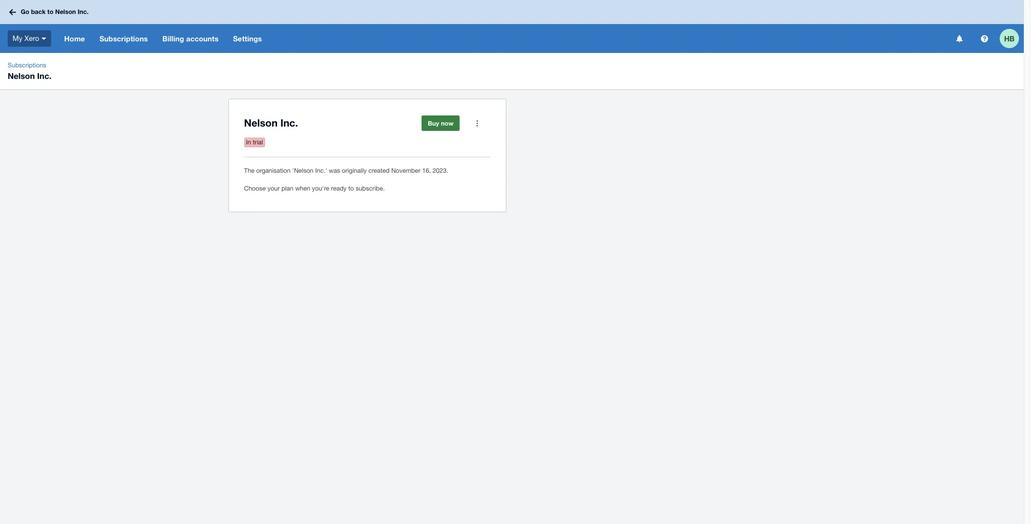 Task type: vqa. For each thing, say whether or not it's contained in the screenshot.
rightmost svg image
yes



Task type: locate. For each thing, give the bounding box(es) containing it.
1 horizontal spatial to
[[348, 185, 354, 192]]

1 horizontal spatial nelson
[[55, 8, 76, 16]]

to inside banner
[[47, 8, 53, 16]]

0 horizontal spatial to
[[47, 8, 53, 16]]

inc. inside subscriptions nelson inc.
[[37, 71, 51, 81]]

1 horizontal spatial svg image
[[957, 35, 963, 42]]

1 horizontal spatial inc.
[[78, 8, 89, 16]]

home
[[64, 34, 85, 43]]

home link
[[57, 24, 92, 53]]

svg image
[[42, 37, 46, 40]]

0 vertical spatial subscriptions link
[[92, 24, 155, 53]]

in trial
[[246, 139, 263, 146]]

buy now link
[[422, 116, 460, 131]]

originally
[[342, 167, 367, 174]]

back
[[31, 8, 46, 16]]

choose
[[244, 185, 266, 192]]

hb button
[[1000, 24, 1024, 53]]

the organisation 'nelson inc.' was originally created november 16, 2023 .
[[244, 167, 449, 174]]

subscriptions for subscriptions nelson inc.
[[8, 62, 46, 69]]

1 vertical spatial subscriptions
[[8, 62, 46, 69]]

my
[[13, 34, 22, 42]]

my xero button
[[0, 24, 57, 53]]

choose your plan when you're ready to subscribe.
[[244, 185, 385, 192]]

hb
[[1005, 34, 1015, 43]]

to
[[47, 8, 53, 16], [348, 185, 354, 192]]

nelson
[[55, 8, 76, 16], [8, 71, 35, 81], [244, 117, 278, 129]]

1 vertical spatial inc.
[[37, 71, 51, 81]]

banner
[[0, 0, 1024, 53]]

0 horizontal spatial subscriptions link
[[4, 61, 50, 70]]

0 vertical spatial nelson
[[55, 8, 76, 16]]

inc.'
[[315, 167, 327, 174]]

navigation containing home
[[57, 24, 950, 53]]

in
[[246, 139, 251, 146]]

0 vertical spatial inc.
[[78, 8, 89, 16]]

nelson down my
[[8, 71, 35, 81]]

plan
[[282, 185, 294, 192]]

0 horizontal spatial svg image
[[9, 9, 16, 15]]

0 vertical spatial subscriptions
[[99, 34, 148, 43]]

subscribe.
[[356, 185, 385, 192]]

subscriptions nelson inc.
[[8, 62, 51, 81]]

inc.
[[78, 8, 89, 16], [37, 71, 51, 81], [281, 117, 298, 129]]

svg image
[[9, 9, 16, 15], [957, 35, 963, 42], [981, 35, 988, 42]]

nelson inside subscriptions nelson inc.
[[8, 71, 35, 81]]

.
[[447, 167, 449, 174]]

nelson inc.
[[244, 117, 298, 129]]

1 horizontal spatial subscriptions link
[[92, 24, 155, 53]]

now
[[441, 120, 454, 127]]

1 vertical spatial to
[[348, 185, 354, 192]]

2 vertical spatial inc.
[[281, 117, 298, 129]]

to right back
[[47, 8, 53, 16]]

to right ready
[[348, 185, 354, 192]]

navigation
[[57, 24, 950, 53]]

2 horizontal spatial svg image
[[981, 35, 988, 42]]

2 horizontal spatial inc.
[[281, 117, 298, 129]]

nelson right back
[[55, 8, 76, 16]]

xero
[[24, 34, 39, 42]]

svg image inside go back to nelson inc. link
[[9, 9, 16, 15]]

banner containing hb
[[0, 0, 1024, 53]]

1 vertical spatial nelson
[[8, 71, 35, 81]]

settings
[[233, 34, 262, 43]]

subscriptions inside navigation
[[99, 34, 148, 43]]

0 horizontal spatial nelson
[[8, 71, 35, 81]]

trial
[[253, 139, 263, 146]]

created
[[369, 167, 390, 174]]

0 vertical spatial to
[[47, 8, 53, 16]]

nelson up trial
[[244, 117, 278, 129]]

settings button
[[226, 24, 269, 53]]

0 horizontal spatial subscriptions
[[8, 62, 46, 69]]

subscriptions inside subscriptions nelson inc.
[[8, 62, 46, 69]]

subscriptions
[[99, 34, 148, 43], [8, 62, 46, 69]]

1 vertical spatial subscriptions link
[[4, 61, 50, 70]]

2 horizontal spatial nelson
[[244, 117, 278, 129]]

accounts
[[186, 34, 219, 43]]

1 horizontal spatial subscriptions
[[99, 34, 148, 43]]

buy
[[428, 120, 439, 127]]

subscriptions link
[[92, 24, 155, 53], [4, 61, 50, 70]]

0 horizontal spatial inc.
[[37, 71, 51, 81]]



Task type: describe. For each thing, give the bounding box(es) containing it.
more row options image
[[468, 114, 487, 133]]

'nelson
[[292, 167, 314, 174]]

your
[[268, 185, 280, 192]]

go back to nelson inc. link
[[6, 3, 94, 21]]

go
[[21, 8, 29, 16]]

nelson inside go back to nelson inc. link
[[55, 8, 76, 16]]

16,
[[422, 167, 431, 174]]

navigation inside banner
[[57, 24, 950, 53]]

you're
[[312, 185, 329, 192]]

inc. inside banner
[[78, 8, 89, 16]]

organisation
[[256, 167, 291, 174]]

when
[[295, 185, 310, 192]]

november
[[391, 167, 421, 174]]

subscriptions for subscriptions
[[99, 34, 148, 43]]

buy now
[[428, 120, 454, 127]]

was
[[329, 167, 340, 174]]

2 vertical spatial nelson
[[244, 117, 278, 129]]

2023
[[433, 167, 447, 174]]

billing
[[162, 34, 184, 43]]

billing accounts link
[[155, 24, 226, 53]]

go back to nelson inc.
[[21, 8, 89, 16]]

billing accounts
[[162, 34, 219, 43]]

my xero
[[13, 34, 39, 42]]

the
[[244, 167, 255, 174]]

ready
[[331, 185, 347, 192]]



